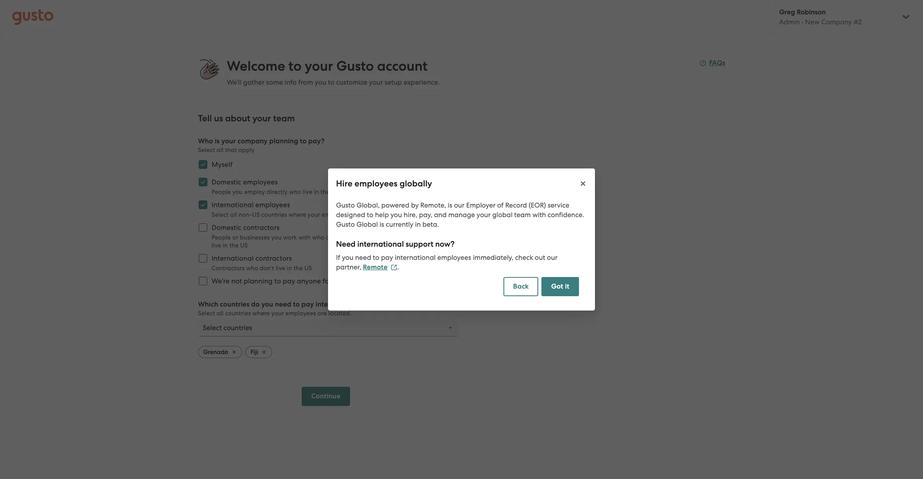 Task type: locate. For each thing, give the bounding box(es) containing it.
select all non-us countries where your employees are located
[[212, 212, 386, 219]]

is up manage
[[448, 202, 453, 210]]

0 vertical spatial contractors
[[243, 224, 280, 232]]

0 vertical spatial gusto
[[337, 58, 374, 74]]

select up domestic contractors checkbox
[[212, 212, 229, 219]]

by
[[411, 202, 419, 210]]

got it
[[552, 283, 570, 291]]

2 vertical spatial live
[[276, 265, 286, 272]]

it
[[565, 283, 570, 291]]

2 vertical spatial select
[[198, 310, 215, 317]]

0 horizontal spatial team
[[273, 113, 295, 124]]

1 vertical spatial international
[[212, 255, 254, 263]]

need
[[336, 240, 356, 249]]

global,
[[357, 202, 380, 210]]

your inside which countries do you need to pay international employees in? select all countries where your employees are located.
[[272, 310, 284, 317]]

1 horizontal spatial need
[[355, 254, 371, 262]]

2 horizontal spatial the
[[321, 189, 330, 196]]

0 vertical spatial is
[[215, 137, 220, 146]]

1 vertical spatial contractors
[[256, 255, 292, 263]]

2 gusto from the top
[[336, 202, 355, 210]]

to up remote
[[373, 254, 380, 262]]

home image
[[12, 9, 54, 25]]

1 vertical spatial live
[[212, 242, 221, 250]]

all inside who is your company planning to pay? select all that apply
[[217, 147, 224, 154]]

remote link
[[363, 264, 397, 272]]

all down which
[[217, 310, 224, 317]]

if
[[336, 254, 340, 262]]

grenada link
[[198, 347, 242, 359]]

1 people from the top
[[212, 189, 231, 196]]

for left at
[[323, 278, 332, 286]]

need right do
[[275, 301, 292, 309]]

1 horizontal spatial with
[[533, 211, 546, 219]]

0 horizontal spatial need
[[275, 301, 292, 309]]

gusto inside welcome to your gusto account we'll gather some info from you to customize your setup experience.
[[337, 58, 374, 74]]

immediately,
[[473, 254, 514, 262]]

1 vertical spatial international
[[395, 254, 436, 262]]

0 vertical spatial for
[[380, 234, 388, 242]]

with
[[533, 211, 546, 219], [299, 234, 311, 242]]

domestic
[[212, 178, 242, 186], [212, 224, 242, 232]]

gusto global, powered by remote, is our employer of record (eor) service designed to help you hire, pay, and manage your global team with confidence. gusto global is currently in beta.
[[336, 202, 585, 229]]

do
[[251, 301, 260, 309]]

international
[[212, 201, 254, 209], [212, 255, 254, 263]]

1 international from the top
[[212, 201, 254, 209]]

are up global
[[354, 212, 363, 219]]

is
[[215, 137, 220, 146], [448, 202, 453, 210], [380, 221, 384, 229]]

team
[[273, 113, 295, 124], [515, 211, 531, 219]]

the left hire
[[321, 189, 330, 196]]

2 horizontal spatial live
[[303, 189, 313, 196]]

live
[[303, 189, 313, 196], [212, 242, 221, 250], [276, 265, 286, 272]]

people
[[212, 189, 231, 196], [212, 234, 231, 242]]

international
[[358, 240, 404, 249], [395, 254, 436, 262], [316, 301, 358, 309]]

1 horizontal spatial pay
[[302, 301, 314, 309]]

people for domestic employees
[[212, 189, 231, 196]]

we're
[[212, 278, 230, 286]]

1 vertical spatial pay
[[283, 278, 295, 286]]

international up "contractors"
[[212, 255, 254, 263]]

0 vertical spatial international
[[212, 201, 254, 209]]

your down employer in the right of the page
[[477, 211, 491, 219]]

to down we're not planning to pay anyone for at least 3 months
[[293, 301, 300, 309]]

international up remote link
[[358, 240, 404, 249]]

for
[[380, 234, 388, 242], [323, 278, 332, 286]]

2 vertical spatial international
[[316, 301, 358, 309]]

tell us about your team
[[198, 113, 295, 124]]

2 domestic from the top
[[212, 224, 242, 232]]

0 vertical spatial with
[[533, 211, 546, 219]]

to inside which countries do you need to pay international employees in? select all countries where your employees are located.
[[293, 301, 300, 309]]

our
[[454, 202, 465, 210], [547, 254, 558, 262]]

partner,
[[336, 264, 362, 272]]

domestic down myself
[[212, 178, 242, 186]]

you down powered
[[391, 211, 402, 219]]

people inside the people or businesses you work with who are under contract for a specific project, who live in the us
[[212, 234, 231, 242]]

1 horizontal spatial the
[[294, 265, 303, 272]]

are left located.
[[318, 310, 327, 317]]

employees down now?
[[438, 254, 472, 262]]

you inside gusto global, powered by remote, is our employer of record (eor) service designed to help you hire, pay, and manage your global team with confidence. gusto global is currently in beta.
[[391, 211, 402, 219]]

is down help
[[380, 221, 384, 229]]

your down we're not planning to pay anyone for at least 3 months
[[272, 310, 284, 317]]

1 vertical spatial domestic
[[212, 224, 242, 232]]

international inside which countries do you need to pay international employees in? select all countries where your employees are located.
[[316, 301, 358, 309]]

under
[[337, 234, 354, 242]]

where up work
[[289, 212, 306, 219]]

1 vertical spatial gusto
[[336, 202, 355, 210]]

you left work
[[271, 234, 282, 242]]

countries
[[261, 212, 287, 219], [220, 301, 250, 309], [225, 310, 251, 317]]

select
[[198, 147, 215, 154], [212, 212, 229, 219], [198, 310, 215, 317]]

you down the domestic employees
[[233, 189, 243, 196]]

the down or
[[230, 242, 239, 250]]

1 domestic from the top
[[212, 178, 242, 186]]

employees down we're not planning to pay anyone for at least 3 months
[[286, 310, 316, 317]]

the inside the people or businesses you work with who are under contract for a specific project, who live in the us
[[230, 242, 239, 250]]

3 gusto from the top
[[336, 221, 355, 229]]

countries left do
[[220, 301, 250, 309]]

1 vertical spatial people
[[212, 234, 231, 242]]

located
[[365, 212, 386, 219]]

for left a
[[380, 234, 388, 242]]

0 horizontal spatial live
[[212, 242, 221, 250]]

domestic for domestic contractors
[[212, 224, 242, 232]]

for inside the people or businesses you work with who are under contract for a specific project, who live in the us
[[380, 234, 388, 242]]

remote
[[363, 264, 388, 272]]

live up select all non-us countries where your employees are located
[[303, 189, 313, 196]]

in down hire,
[[415, 221, 421, 229]]

in up we're not planning to pay anyone for at least 3 months
[[287, 265, 292, 272]]

2 vertical spatial the
[[294, 265, 303, 272]]

2 vertical spatial all
[[217, 310, 224, 317]]

planning down contractors who don't live in the us
[[244, 278, 273, 286]]

with down (eor)
[[533, 211, 546, 219]]

0 vertical spatial all
[[217, 147, 224, 154]]

specific
[[395, 234, 416, 242]]

gusto
[[337, 58, 374, 74], [336, 202, 355, 210], [336, 221, 355, 229]]

gusto up customize
[[337, 58, 374, 74]]

2 horizontal spatial pay
[[381, 254, 393, 262]]

where down do
[[253, 310, 270, 317]]

are left the under
[[326, 234, 335, 242]]

who
[[289, 189, 301, 196], [312, 234, 325, 242], [441, 234, 453, 242], [246, 265, 258, 272]]

you right if
[[342, 254, 354, 262]]

1 vertical spatial are
[[326, 234, 335, 242]]

is right who
[[215, 137, 220, 146]]

employees up employ
[[243, 178, 278, 186]]

to left customize
[[328, 78, 335, 86]]

2 vertical spatial pay
[[302, 301, 314, 309]]

2 international from the top
[[212, 255, 254, 263]]

0 horizontal spatial where
[[253, 310, 270, 317]]

2 horizontal spatial is
[[448, 202, 453, 210]]

to inside gusto global, powered by remote, is our employer of record (eor) service designed to help you hire, pay, and manage your global team with confidence. gusto global is currently in beta.
[[367, 211, 374, 219]]

team up who is your company planning to pay? select all that apply
[[273, 113, 295, 124]]

1 vertical spatial where
[[253, 310, 270, 317]]

live right the don't
[[276, 265, 286, 272]]

is inside who is your company planning to pay? select all that apply
[[215, 137, 220, 146]]

planning right company
[[269, 137, 298, 146]]

record
[[506, 202, 527, 210]]

your up that
[[222, 137, 236, 146]]

your left setup
[[369, 78, 383, 86]]

0 horizontal spatial for
[[323, 278, 332, 286]]

gusto down 'designed'
[[336, 221, 355, 229]]

1 horizontal spatial our
[[547, 254, 558, 262]]

you inside if you need to pay international employees immediately, check out our partner,
[[342, 254, 354, 262]]

welcome to your gusto account we'll gather some info from you to customize your setup experience.
[[227, 58, 440, 86]]

least
[[342, 278, 358, 286]]

now?
[[436, 240, 455, 249]]

0 horizontal spatial the
[[230, 242, 239, 250]]

who right project,
[[441, 234, 453, 242]]

domestic up or
[[212, 224, 242, 232]]

0 vertical spatial live
[[303, 189, 313, 196]]

all left non-
[[230, 212, 237, 219]]

people left or
[[212, 234, 231, 242]]

0 vertical spatial team
[[273, 113, 295, 124]]

1 vertical spatial the
[[230, 242, 239, 250]]

welcome
[[227, 58, 285, 74]]

pay
[[381, 254, 393, 262], [283, 278, 295, 286], [302, 301, 314, 309]]

0 vertical spatial people
[[212, 189, 231, 196]]

are inside the people or businesses you work with who are under contract for a specific project, who live in the us
[[326, 234, 335, 242]]

in
[[314, 189, 319, 196], [415, 221, 421, 229], [223, 242, 228, 250], [287, 265, 292, 272]]

0 vertical spatial planning
[[269, 137, 298, 146]]

we'll
[[227, 78, 242, 86]]

countries down the not on the bottom
[[225, 310, 251, 317]]

us down the businesses
[[240, 242, 248, 250]]

pay up remote link
[[381, 254, 393, 262]]

0 horizontal spatial is
[[215, 137, 220, 146]]

domestic contractors
[[212, 224, 280, 232]]

to left pay?
[[300, 137, 307, 146]]

0 vertical spatial are
[[354, 212, 363, 219]]

We're not planning to pay anyone for at least 3 months checkbox
[[194, 273, 212, 290]]

account
[[377, 58, 428, 74]]

employees down people you employ directly who live in the us
[[256, 201, 290, 209]]

international up non-
[[212, 201, 254, 209]]

who
[[198, 137, 213, 146]]

0 vertical spatial pay
[[381, 254, 393, 262]]

contractors up the businesses
[[243, 224, 280, 232]]

to down "global,"
[[367, 211, 374, 219]]

need
[[355, 254, 371, 262], [275, 301, 292, 309]]

manage
[[449, 211, 475, 219]]

you right from
[[315, 78, 326, 86]]

international up located.
[[316, 301, 358, 309]]

team down record on the top of the page
[[515, 211, 531, 219]]

pay down anyone
[[302, 301, 314, 309]]

gusto up 'designed'
[[336, 202, 355, 210]]

2 vertical spatial are
[[318, 310, 327, 317]]

pay for international
[[381, 254, 393, 262]]

who right directly at the left of the page
[[289, 189, 301, 196]]

0 vertical spatial countries
[[261, 212, 287, 219]]

project,
[[418, 234, 439, 242]]

0 vertical spatial domestic
[[212, 178, 242, 186]]

tell
[[198, 113, 212, 124]]

all left that
[[217, 147, 224, 154]]

our up manage
[[454, 202, 465, 210]]

with right work
[[299, 234, 311, 242]]

2 people from the top
[[212, 234, 231, 242]]

that
[[225, 147, 237, 154]]

1 vertical spatial our
[[547, 254, 558, 262]]

0 vertical spatial need
[[355, 254, 371, 262]]

contractors up the don't
[[256, 255, 292, 263]]

1 horizontal spatial team
[[515, 211, 531, 219]]

people or businesses you work with who are under contract for a specific project, who live in the us
[[212, 234, 453, 250]]

1 vertical spatial team
[[515, 211, 531, 219]]

help
[[375, 211, 389, 219]]

countries down people you employ directly who live in the us
[[261, 212, 287, 219]]

0 horizontal spatial with
[[299, 234, 311, 242]]

pay left anyone
[[283, 278, 295, 286]]

don't
[[260, 265, 274, 272]]

1 vertical spatial for
[[323, 278, 332, 286]]

pay inside if you need to pay international employees immediately, check out our partner,
[[381, 254, 393, 262]]

1 horizontal spatial is
[[380, 221, 384, 229]]

some
[[266, 78, 283, 86]]

select down which
[[198, 310, 215, 317]]

are inside which countries do you need to pay international employees in? select all countries where your employees are located.
[[318, 310, 327, 317]]

Domestic contractors checkbox
[[194, 219, 212, 237]]

the up we're not planning to pay anyone for at least 3 months
[[294, 265, 303, 272]]

select down who
[[198, 147, 215, 154]]

currently
[[386, 221, 414, 229]]

pay?
[[309, 137, 325, 146]]

fiji link
[[245, 347, 272, 359]]

contractors for domestic contractors
[[243, 224, 280, 232]]

1 horizontal spatial for
[[380, 234, 388, 242]]

all
[[217, 147, 224, 154], [230, 212, 237, 219], [217, 310, 224, 317]]

you
[[315, 78, 326, 86], [233, 189, 243, 196], [391, 211, 402, 219], [271, 234, 282, 242], [342, 254, 354, 262], [262, 301, 273, 309]]

0 horizontal spatial our
[[454, 202, 465, 210]]

1 vertical spatial with
[[299, 234, 311, 242]]

people up international employees option
[[212, 189, 231, 196]]

our right out
[[547, 254, 558, 262]]

1 horizontal spatial where
[[289, 212, 306, 219]]

us up anyone
[[305, 265, 312, 272]]

fiji
[[251, 349, 258, 356]]

international down support
[[395, 254, 436, 262]]

contractors for international contractors
[[256, 255, 292, 263]]

you right do
[[262, 301, 273, 309]]

1 vertical spatial need
[[275, 301, 292, 309]]

support
[[406, 240, 434, 249]]

if you need to pay international employees immediately, check out our partner,
[[336, 254, 558, 272]]

to down contractors who don't live in the us
[[275, 278, 281, 286]]

are
[[354, 212, 363, 219], [326, 234, 335, 242], [318, 310, 327, 317]]

0 horizontal spatial pay
[[283, 278, 295, 286]]

0 vertical spatial the
[[321, 189, 330, 196]]

need up remote
[[355, 254, 371, 262]]

you inside the people or businesses you work with who are under contract for a specific project, who live in the us
[[271, 234, 282, 242]]

pay inside which countries do you need to pay international employees in? select all countries where your employees are located.
[[302, 301, 314, 309]]

0 vertical spatial select
[[198, 147, 215, 154]]

live up international contractors option
[[212, 242, 221, 250]]

2 vertical spatial gusto
[[336, 221, 355, 229]]

contractors who don't live in the us
[[212, 265, 312, 272]]

which
[[198, 301, 218, 309]]

1 gusto from the top
[[337, 58, 374, 74]]

back button
[[504, 278, 539, 297]]

in up "contractors"
[[223, 242, 228, 250]]

0 vertical spatial our
[[454, 202, 465, 210]]

us down international employees
[[252, 212, 260, 219]]



Task type: describe. For each thing, give the bounding box(es) containing it.
people you employ directly who live in the us
[[212, 189, 339, 196]]

anyone
[[297, 278, 321, 286]]

you inside welcome to your gusto account we'll gather some info from you to customize your setup experience.
[[315, 78, 326, 86]]

hire employees globally
[[336, 179, 432, 189]]

employees up "global,"
[[355, 179, 398, 189]]

where inside which countries do you need to pay international employees in? select all countries where your employees are located.
[[253, 310, 270, 317]]

your right 'about'
[[253, 113, 271, 124]]

in up select all non-us countries where your employees are located
[[314, 189, 319, 196]]

hire
[[336, 179, 353, 189]]

employees up the under
[[322, 212, 352, 219]]

not
[[231, 278, 242, 286]]

select inside which countries do you need to pay international employees in? select all countries where your employees are located.
[[198, 310, 215, 317]]

employ
[[244, 189, 265, 196]]

.
[[397, 264, 399, 272]]

1 vertical spatial select
[[212, 212, 229, 219]]

1 vertical spatial planning
[[244, 278, 273, 286]]

got it button
[[542, 278, 579, 297]]

service
[[548, 202, 570, 210]]

gather
[[243, 78, 265, 86]]

0 vertical spatial international
[[358, 240, 404, 249]]

out
[[535, 254, 546, 262]]

your up the people or businesses you work with who are under contract for a specific project, who live in the us
[[308, 212, 320, 219]]

international inside if you need to pay international employees immediately, check out our partner,
[[395, 254, 436, 262]]

0 vertical spatial where
[[289, 212, 306, 219]]

apply
[[239, 147, 255, 154]]

in?
[[396, 301, 406, 309]]

who is your company planning to pay? select all that apply
[[198, 137, 325, 154]]

3
[[360, 278, 363, 286]]

domestic employees
[[212, 178, 278, 186]]

people for domestic contractors
[[212, 234, 231, 242]]

your inside who is your company planning to pay? select all that apply
[[222, 137, 236, 146]]

us up 'designed'
[[332, 189, 339, 196]]

customize
[[336, 78, 368, 86]]

1 vertical spatial all
[[230, 212, 237, 219]]

continue button
[[302, 387, 350, 407]]

which countries do you need to pay international employees in? select all countries where your employees are located.
[[198, 301, 406, 317]]

at
[[334, 278, 341, 286]]

to inside if you need to pay international employees immediately, check out our partner,
[[373, 254, 380, 262]]

dialog main content element
[[328, 196, 595, 311]]

globally
[[400, 179, 432, 189]]

hire,
[[404, 211, 418, 219]]

2 vertical spatial countries
[[225, 310, 251, 317]]

contractors
[[212, 265, 245, 272]]

our inside gusto global, powered by remote, is our employer of record (eor) service designed to help you hire, pay, and manage your global team with confidence. gusto global is currently in beta.
[[454, 202, 465, 210]]

our inside if you need to pay international employees immediately, check out our partner,
[[547, 254, 558, 262]]

1 vertical spatial is
[[448, 202, 453, 210]]

you inside which countries do you need to pay international employees in? select all countries where your employees are located.
[[262, 301, 273, 309]]

about
[[225, 113, 250, 124]]

work
[[283, 234, 297, 242]]

International contractors checkbox
[[194, 250, 212, 268]]

myself
[[212, 161, 233, 169]]

or
[[233, 234, 238, 242]]

to up info
[[289, 58, 302, 74]]

pay,
[[419, 211, 433, 219]]

need inside which countries do you need to pay international employees in? select all countries where your employees are located.
[[275, 301, 292, 309]]

pay for anyone
[[283, 278, 295, 286]]

a
[[390, 234, 394, 242]]

your up from
[[305, 58, 333, 74]]

gusto global international employee suppor dialog
[[328, 169, 595, 311]]

businesses
[[240, 234, 270, 242]]

live inside the people or businesses you work with who are under contract for a specific project, who live in the us
[[212, 242, 221, 250]]

got
[[552, 283, 564, 291]]

International employees checkbox
[[194, 196, 212, 214]]

back
[[513, 283, 529, 291]]

in inside gusto global, powered by remote, is our employer of record (eor) service designed to help you hire, pay, and manage your global team with confidence. gusto global is currently in beta.
[[415, 221, 421, 229]]

need inside if you need to pay international employees immediately, check out our partner,
[[355, 254, 371, 262]]

international for international employees
[[212, 201, 254, 209]]

international employees
[[212, 201, 290, 209]]

domestic for domestic employees
[[212, 178, 242, 186]]

experience.
[[404, 78, 440, 86]]

employer
[[467, 202, 496, 210]]

global
[[357, 221, 378, 229]]

us inside the people or businesses you work with who are under contract for a specific project, who live in the us
[[240, 242, 248, 250]]

planning inside who is your company planning to pay? select all that apply
[[269, 137, 298, 146]]

who left the under
[[312, 234, 325, 242]]

non-
[[239, 212, 252, 219]]

who down international contractors at bottom left
[[246, 265, 258, 272]]

company
[[238, 137, 268, 146]]

info
[[285, 78, 297, 86]]

to inside who is your company planning to pay? select all that apply
[[300, 137, 307, 146]]

international contractors
[[212, 255, 292, 263]]

employees down months
[[360, 301, 395, 309]]

international for international contractors
[[212, 255, 254, 263]]

directly
[[267, 189, 288, 196]]

powered
[[382, 202, 410, 210]]

of
[[498, 202, 504, 210]]

Myself checkbox
[[194, 156, 212, 174]]

grenada
[[203, 349, 228, 356]]

designed
[[336, 211, 365, 219]]

global
[[493, 211, 513, 219]]

with inside gusto global, powered by remote, is our employer of record (eor) service designed to help you hire, pay, and manage your global team with confidence. gusto global is currently in beta.
[[533, 211, 546, 219]]

team inside gusto global, powered by remote, is our employer of record (eor) service designed to help you hire, pay, and manage your global team with confidence. gusto global is currently in beta.
[[515, 211, 531, 219]]

faqs button
[[700, 58, 726, 68]]

located.
[[329, 310, 352, 317]]

check
[[515, 254, 533, 262]]

remote,
[[421, 202, 446, 210]]

select inside who is your company planning to pay? select all that apply
[[198, 147, 215, 154]]

months
[[365, 278, 389, 286]]

we're not planning to pay anyone for at least 3 months
[[212, 278, 389, 286]]

your inside gusto global, powered by remote, is our employer of record (eor) service designed to help you hire, pay, and manage your global team with confidence. gusto global is currently in beta.
[[477, 211, 491, 219]]

all inside which countries do you need to pay international employees in? select all countries where your employees are located.
[[217, 310, 224, 317]]

1 vertical spatial countries
[[220, 301, 250, 309]]

2 vertical spatial is
[[380, 221, 384, 229]]

continue
[[311, 393, 341, 401]]

need international support now?
[[336, 240, 455, 249]]

account menu element
[[769, 0, 912, 34]]

1 horizontal spatial live
[[276, 265, 286, 272]]

in inside the people or businesses you work with who are under contract for a specific project, who live in the us
[[223, 242, 228, 250]]

setup
[[385, 78, 402, 86]]

contract
[[355, 234, 379, 242]]

us
[[214, 113, 223, 124]]

Domestic employees checkbox
[[194, 174, 212, 191]]

with inside the people or businesses you work with who are under contract for a specific project, who live in the us
[[299, 234, 311, 242]]

faqs
[[710, 59, 726, 67]]

(eor)
[[529, 202, 546, 210]]

employees inside if you need to pay international employees immediately, check out our partner,
[[438, 254, 472, 262]]



Task type: vqa. For each thing, say whether or not it's contained in the screenshot.
Manage
yes



